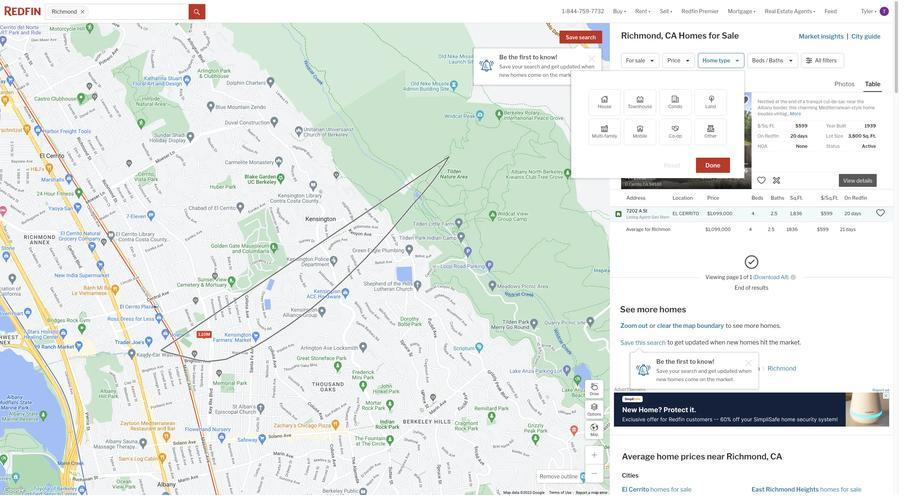 Task type: describe. For each thing, give the bounding box(es) containing it.
0 horizontal spatial get
[[552, 64, 560, 70]]

view
[[844, 178, 856, 184]]

0 horizontal spatial on redfin
[[758, 133, 779, 139]]

sac
[[839, 99, 846, 104]]

1 horizontal spatial sale
[[681, 486, 692, 493]]

2.5 for 1836
[[768, 227, 775, 232]]

geri
[[652, 215, 659, 219]]

report for report ad
[[873, 388, 885, 392]]

reset
[[664, 162, 681, 169]]

of up the end of results
[[744, 274, 749, 280]]

sell ▾
[[660, 8, 673, 15]]

or
[[650, 322, 656, 329]]

tyler ▾
[[862, 8, 877, 15]]

0 horizontal spatial when
[[582, 64, 595, 70]]

photos button
[[834, 80, 864, 91]]

save this search
[[621, 339, 666, 346]]

0 horizontal spatial richmond,
[[622, 31, 664, 40]]

of left use
[[561, 491, 565, 495]]

1 vertical spatial price button
[[708, 190, 720, 207]]

first for the left be the first to know! dialog
[[520, 54, 532, 61]]

▾ for buy ▾
[[624, 8, 627, 15]]

townhouse
[[628, 104, 653, 109]]

4 inside 4 beds
[[705, 167, 709, 174]]

redfin premier
[[682, 8, 719, 15]]

average for average for richmond:
[[627, 227, 644, 232]]

more
[[791, 111, 802, 117]]

1 vertical spatial this
[[636, 339, 646, 346]]

location button
[[673, 190, 693, 207]]

1 vertical spatial get
[[675, 339, 684, 346]]

remove
[[540, 473, 560, 480]]

see
[[733, 322, 743, 329]]

outline
[[561, 473, 578, 480]]

4 for 1836
[[749, 227, 752, 232]]

status
[[827, 143, 840, 149]]

2 horizontal spatial sale
[[851, 486, 862, 493]]

buy ▾ button
[[609, 0, 631, 23]]

2 vertical spatial when
[[739, 368, 752, 374]]

1,836 for 1,836 sq. ft.
[[733, 167, 748, 174]]

days for 1,836
[[852, 211, 862, 217]]

1.10m
[[198, 332, 210, 337]]

1 horizontal spatial be
[[657, 358, 665, 365]]

reset button
[[655, 158, 690, 173]]

options
[[588, 412, 602, 416]]

0 horizontal spatial be
[[500, 54, 507, 61]]

1 vertical spatial your
[[670, 368, 680, 374]]

sq.ft. button
[[791, 190, 803, 207]]

21 days
[[841, 227, 856, 232]]

1 vertical spatial more
[[745, 322, 760, 329]]

estate
[[778, 8, 794, 15]]

Mobile checkbox
[[624, 119, 657, 145]]

$599 for 1836
[[818, 227, 829, 232]]

1 vertical spatial richmond
[[768, 365, 797, 372]]

of inside nestled at the end of a tranquil cul-de-sac near the albany border, this charming mediterranean-style home exudes vintag...
[[798, 99, 802, 104]]

2 horizontal spatial market.
[[780, 339, 802, 346]]

photo of 7202 a st, el cerrito, ca 94530 image
[[622, 92, 752, 189]]

0 horizontal spatial come
[[528, 72, 542, 78]]

richmond:
[[652, 227, 675, 232]]

clear
[[658, 322, 672, 329]]

3,800
[[849, 133, 862, 139]]

co-
[[669, 133, 677, 139]]

1 horizontal spatial richmond,
[[727, 452, 769, 462]]

mortgage ▾ button
[[728, 0, 756, 23]]

1836
[[787, 227, 798, 232]]

▾ for sell ▾
[[670, 8, 673, 15]]

redfin premier button
[[677, 0, 724, 23]]

0 vertical spatial save your search and get updated when new homes come on the market.
[[500, 64, 595, 78]]

0 vertical spatial know!
[[540, 54, 558, 61]]

0 horizontal spatial new
[[500, 72, 510, 78]]

Land checkbox
[[695, 89, 727, 116]]

2 1 from the left
[[750, 274, 753, 280]]

|
[[847, 33, 849, 40]]

for
[[627, 57, 635, 64]]

all)
[[781, 274, 789, 280]]

agent:
[[640, 215, 651, 219]]

0 vertical spatial $599
[[796, 123, 808, 129]]

redfin left premier
[[682, 8, 698, 15]]

buy ▾
[[614, 8, 627, 15]]

2 vertical spatial updated
[[718, 368, 738, 374]]

1 horizontal spatial updated
[[686, 339, 709, 346]]

built
[[837, 123, 847, 129]]

st
[[643, 208, 648, 214]]

2.5 baths
[[717, 167, 729, 180]]

style
[[852, 105, 863, 110]]

cities heading
[[622, 472, 882, 480]]

for down agent:
[[645, 227, 651, 232]]

year built
[[827, 123, 847, 129]]

1 vertical spatial on
[[700, 376, 706, 382]]

©2023
[[521, 491, 532, 495]]

average home prices near richmond, ca
[[622, 452, 783, 462]]

remove richmond image
[[80, 9, 85, 14]]

1 vertical spatial near
[[707, 452, 725, 462]]

1 horizontal spatial come
[[685, 376, 699, 382]]

1 vertical spatial 20 days
[[845, 211, 862, 217]]

real
[[765, 8, 776, 15]]

beds button
[[752, 190, 764, 207]]

1 vertical spatial save your search and get updated when new homes come on the market.
[[657, 368, 752, 382]]

end
[[735, 284, 745, 291]]

advertisement
[[614, 387, 646, 392]]

east richmond heights homes for sale
[[752, 486, 862, 493]]

1 vertical spatial 20
[[845, 211, 851, 217]]

4 for 1,836
[[752, 211, 755, 217]]

draw
[[590, 391, 599, 396]]

average for average home prices near richmond, ca
[[622, 452, 655, 462]]

all filters
[[816, 57, 837, 64]]

0 vertical spatial richmond
[[52, 8, 77, 15]]

0 vertical spatial favorite this home image
[[757, 176, 767, 185]]

heights
[[797, 486, 819, 493]]

mortgage ▾ button
[[724, 0, 761, 23]]

east
[[752, 486, 765, 493]]

x-out this home image
[[773, 176, 782, 185]]

zoom out button
[[620, 322, 649, 329]]

beds for beds button
[[752, 195, 764, 201]]

759-
[[579, 8, 592, 15]]

2 vertical spatial baths
[[771, 195, 785, 201]]

1 vertical spatial be the first to know! dialog
[[631, 348, 759, 389]]

real estate agents ▾ link
[[765, 0, 816, 23]]

2 horizontal spatial new
[[727, 339, 739, 346]]

for sale
[[627, 57, 646, 64]]

1 vertical spatial ca
[[771, 452, 783, 462]]

0 horizontal spatial more
[[637, 305, 658, 314]]

cul-
[[824, 99, 832, 104]]

redfin down view details on the top
[[853, 195, 868, 201]]

zoom
[[621, 322, 638, 329]]

for right heights at the right of the page
[[841, 486, 849, 493]]

active
[[863, 143, 877, 149]]

map region
[[0, 0, 633, 495]]

search inside button
[[580, 34, 596, 40]]

richmond link
[[768, 365, 797, 372]]

all filters button
[[802, 53, 845, 68]]

favorite button checkbox
[[737, 94, 750, 107]]

sale inside button
[[636, 57, 646, 64]]

1 horizontal spatial know!
[[698, 358, 715, 365]]

cerrito
[[629, 486, 650, 493]]

0 vertical spatial ca
[[665, 31, 678, 40]]

$/sq.
[[758, 123, 769, 129]]

Townhouse checkbox
[[624, 89, 657, 116]]

0 horizontal spatial on
[[543, 72, 549, 78]]

zoom out or clear the map boundary to see more homes.
[[621, 322, 781, 329]]

cerrito
[[680, 211, 699, 217]]

city guide link
[[852, 32, 883, 41]]

on inside button
[[845, 195, 852, 201]]

out
[[639, 322, 648, 329]]

1939
[[865, 123, 877, 129]]

listing
[[627, 215, 639, 219]]

0 horizontal spatial map
[[592, 491, 599, 495]]

market insights | city guide
[[799, 33, 881, 40]]

▾ for mortgage ▾
[[754, 8, 756, 15]]

charming
[[798, 105, 818, 110]]

0 vertical spatial ft.
[[770, 123, 775, 129]]

ft. for 3,800
[[871, 133, 877, 139]]

google
[[533, 491, 545, 495]]

1 horizontal spatial and
[[699, 368, 708, 374]]

▾ for tyler ▾
[[875, 8, 877, 15]]

report a map error link
[[576, 491, 608, 495]]

2.5 inside 2.5 baths
[[718, 167, 727, 174]]

map data ©2023 google
[[504, 491, 545, 495]]

real estate agents ▾ button
[[761, 0, 821, 23]]



Task type: locate. For each thing, give the bounding box(es) containing it.
1 horizontal spatial map
[[684, 322, 696, 329]]

1 horizontal spatial price button
[[708, 190, 720, 207]]

0 vertical spatial 2.5
[[718, 167, 727, 174]]

on down view
[[845, 195, 852, 201]]

▾ right mortgage
[[754, 8, 756, 15]]

days down the on redfin button
[[852, 211, 862, 217]]

0 horizontal spatial 20 days
[[791, 133, 808, 139]]

ft. inside 1,836 sq. ft.
[[742, 174, 746, 180]]

sell
[[660, 8, 669, 15]]

near
[[847, 99, 857, 104], [707, 452, 725, 462]]

beds left the /
[[753, 57, 765, 64]]

report for report a map error
[[576, 491, 588, 495]]

heading
[[625, 167, 687, 187]]

sq. inside 1,836 sq. ft.
[[735, 174, 741, 180]]

filters
[[823, 57, 837, 64]]

5 ▾ from the left
[[814, 8, 816, 15]]

a left error
[[589, 491, 591, 495]]

1
[[740, 274, 743, 280], [750, 274, 753, 280]]

1 horizontal spatial get
[[675, 339, 684, 346]]

page
[[727, 274, 739, 280]]

0 vertical spatial updated
[[561, 64, 581, 70]]

view details link
[[840, 173, 877, 187]]

Multi-family checkbox
[[589, 119, 621, 145]]

1 vertical spatial new
[[727, 339, 739, 346]]

7202 a st listing agent: geri stern el cerrito
[[627, 208, 699, 219]]

sq. up active
[[863, 133, 870, 139]]

1,836
[[733, 167, 748, 174], [791, 211, 803, 217]]

on redfin down view details on the top
[[845, 195, 868, 201]]

$599 for 1,836
[[821, 211, 833, 217]]

0 vertical spatial get
[[552, 64, 560, 70]]

1-844-759-7732
[[562, 8, 604, 15]]

house
[[598, 104, 612, 109]]

1 vertical spatial $599
[[821, 211, 833, 217]]

more right the see
[[745, 322, 760, 329]]

0 horizontal spatial favorite this home image
[[757, 176, 767, 185]]

sq. for 3,800
[[863, 133, 870, 139]]

1 horizontal spatial home
[[863, 105, 876, 110]]

beds inside 'button'
[[753, 57, 765, 64]]

1-
[[562, 8, 567, 15]]

dialog containing reset
[[571, 71, 745, 178]]

price down 4 beds
[[708, 195, 720, 201]]

ad
[[886, 388, 890, 392]]

on redfin down $/sq. ft.
[[758, 133, 779, 139]]

richmond, up the cities heading
[[727, 452, 769, 462]]

beds / baths
[[753, 57, 784, 64]]

4 beds
[[702, 167, 713, 180]]

2.5 down the baths button
[[771, 211, 778, 217]]

market insights link
[[799, 25, 844, 41]]

1 right the 'page'
[[740, 274, 743, 280]]

report right use
[[576, 491, 588, 495]]

1-844-759-7732 link
[[562, 8, 604, 15]]

0 vertical spatial first
[[520, 54, 532, 61]]

option group
[[589, 89, 727, 145]]

google image
[[2, 485, 27, 495]]

baths inside 'button'
[[769, 57, 784, 64]]

ca left homes
[[665, 31, 678, 40]]

▾ right agents
[[814, 8, 816, 15]]

near up style
[[847, 99, 857, 104]]

when
[[582, 64, 595, 70], [710, 339, 726, 346], [739, 368, 752, 374]]

premier
[[699, 8, 719, 15]]

error
[[600, 491, 608, 495]]

6 ▾ from the left
[[875, 8, 877, 15]]

guide
[[865, 33, 881, 40]]

2 vertical spatial ft.
[[742, 174, 746, 180]]

2 ▾ from the left
[[649, 8, 651, 15]]

save search button
[[560, 31, 603, 44]]

know!
[[540, 54, 558, 61], [698, 358, 715, 365]]

updated down to get updated when new homes hit the market. on the bottom of page
[[718, 368, 738, 374]]

ca up the cities heading
[[771, 452, 783, 462]]

on up hoa
[[758, 133, 764, 139]]

1 vertical spatial updated
[[686, 339, 709, 346]]

1 vertical spatial favorite this home image
[[877, 209, 886, 218]]

done
[[706, 162, 721, 169]]

$1,099,000 for 1,836
[[708, 211, 733, 217]]

0 vertical spatial near
[[847, 99, 857, 104]]

mobile
[[633, 133, 648, 139]]

when down the boundary
[[710, 339, 726, 346]]

user photo image
[[880, 7, 889, 16]]

1 vertical spatial when
[[710, 339, 726, 346]]

be the first to know! dialog
[[474, 44, 602, 85], [631, 348, 759, 389]]

ft. right $/sq.
[[770, 123, 775, 129]]

▾ for rent ▾
[[649, 8, 651, 15]]

1 horizontal spatial be the first to know! dialog
[[631, 348, 759, 389]]

7732
[[592, 8, 604, 15]]

option group containing house
[[589, 89, 727, 145]]

1 horizontal spatial market.
[[716, 376, 735, 382]]

Other checkbox
[[695, 119, 727, 145]]

condo
[[669, 104, 683, 109]]

photos
[[835, 81, 855, 88]]

save inside button
[[566, 34, 578, 40]]

2.5 for 1,836
[[771, 211, 778, 217]]

1,836 for 1,836
[[791, 211, 803, 217]]

▾ right rent
[[649, 8, 651, 15]]

beds for beds / baths
[[753, 57, 765, 64]]

end of results
[[735, 284, 769, 291]]

report left ad on the bottom of page
[[873, 388, 885, 392]]

0 vertical spatial 20
[[791, 133, 797, 139]]

1 vertical spatial 2.5
[[771, 211, 778, 217]]

on redfin button
[[845, 190, 868, 207]]

1 up the end of results
[[750, 274, 753, 280]]

$599 left 21
[[818, 227, 829, 232]]

7202
[[627, 208, 638, 214]]

tyler
[[862, 8, 874, 15]]

remove outline
[[540, 473, 578, 480]]

and
[[542, 64, 551, 70], [699, 368, 708, 374]]

market.
[[559, 72, 577, 78], [780, 339, 802, 346], [716, 376, 735, 382]]

1 horizontal spatial first
[[677, 358, 689, 365]]

prices
[[681, 452, 706, 462]]

updated down save search
[[561, 64, 581, 70]]

$599 down more link
[[796, 123, 808, 129]]

this down the end
[[790, 105, 797, 110]]

data
[[512, 491, 520, 495]]

2.5 right 4 beds
[[718, 167, 727, 174]]

home left prices on the bottom of page
[[657, 452, 680, 462]]

redfin down $/sq. ft.
[[765, 133, 779, 139]]

home type button
[[698, 53, 745, 68]]

1 horizontal spatial sq.
[[863, 133, 870, 139]]

options button
[[585, 400, 604, 419]]

Condo checkbox
[[660, 89, 692, 116]]

price inside price button
[[668, 57, 681, 64]]

3 ▾ from the left
[[670, 8, 673, 15]]

0 vertical spatial more
[[637, 305, 658, 314]]

richmond down "hit"
[[768, 365, 797, 372]]

2 horizontal spatial when
[[739, 368, 752, 374]]

2 vertical spatial get
[[709, 368, 717, 374]]

home inside nestled at the end of a tranquil cul-de-sac near the albany border, this charming mediterranean-style home exudes vintag...
[[863, 105, 876, 110]]

viewing page 1 of 1 (download all)
[[706, 274, 789, 280]]

save this search button
[[620, 339, 666, 346]]

0 horizontal spatial be the first to know! dialog
[[474, 44, 602, 85]]

terms of use link
[[550, 491, 572, 495]]

sale
[[722, 31, 739, 40]]

for right cerrito
[[671, 486, 680, 493]]

map left error
[[592, 491, 599, 495]]

near right prices on the bottom of page
[[707, 452, 725, 462]]

a inside nestled at the end of a tranquil cul-de-sac near the albany border, this charming mediterranean-style home exudes vintag...
[[803, 99, 806, 104]]

20 up '21 days'
[[845, 211, 851, 217]]

average for richmond:
[[627, 227, 675, 232]]

2 vertical spatial $599
[[818, 227, 829, 232]]

beds down done
[[702, 174, 713, 180]]

map down options
[[591, 432, 599, 437]]

0 vertical spatial home
[[863, 105, 876, 110]]

0 horizontal spatial 1,836
[[733, 167, 748, 174]]

1 vertical spatial a
[[589, 491, 591, 495]]

0 vertical spatial be
[[500, 54, 507, 61]]

other
[[705, 133, 717, 139]]

map for map data ©2023 google
[[504, 491, 511, 495]]

beds left the baths button
[[752, 195, 764, 201]]

a up charming
[[803, 99, 806, 104]]

days for 1836
[[846, 227, 856, 232]]

save search
[[566, 34, 596, 40]]

favorite button image
[[737, 94, 750, 107]]

1 vertical spatial days
[[852, 211, 862, 217]]

1,836 down sq.ft. button
[[791, 211, 803, 217]]

1 vertical spatial ft.
[[871, 133, 877, 139]]

$1,099,000 for 1836
[[706, 227, 731, 232]]

1 ▾ from the left
[[624, 8, 627, 15]]

ft. for 1,836
[[742, 174, 746, 180]]

family
[[605, 133, 618, 139]]

0 horizontal spatial ca
[[665, 31, 678, 40]]

next button image
[[737, 135, 745, 142]]

save
[[566, 34, 578, 40], [500, 64, 511, 70], [621, 339, 635, 346], [657, 368, 669, 374]]

0 vertical spatial your
[[512, 64, 523, 70]]

op
[[677, 133, 682, 139]]

get
[[552, 64, 560, 70], [675, 339, 684, 346], [709, 368, 717, 374]]

days right 21
[[846, 227, 856, 232]]

this inside nestled at the end of a tranquil cul-de-sac near the albany border, this charming mediterranean-style home exudes vintag...
[[790, 105, 797, 110]]

average up cities
[[622, 452, 655, 462]]

1 vertical spatial on redfin
[[845, 195, 868, 201]]

price down richmond, ca homes for sale
[[668, 57, 681, 64]]

home right style
[[863, 105, 876, 110]]

1 vertical spatial be
[[657, 358, 665, 365]]

0 horizontal spatial map
[[504, 491, 511, 495]]

1 horizontal spatial save your search and get updated when new homes come on the market.
[[657, 368, 752, 382]]

0 horizontal spatial your
[[512, 64, 523, 70]]

0 vertical spatial on redfin
[[758, 133, 779, 139]]

first for be the first to know! dialog to the bottom
[[677, 358, 689, 365]]

map left the boundary
[[684, 322, 696, 329]]

1 horizontal spatial more
[[745, 322, 760, 329]]

1 vertical spatial home
[[657, 452, 680, 462]]

baths down done
[[717, 174, 729, 180]]

$599 down $/sq.ft. button
[[821, 211, 833, 217]]

insights
[[822, 33, 844, 40]]

homes.
[[761, 322, 781, 329]]

sell ▾ button
[[656, 0, 677, 23]]

sale
[[636, 57, 646, 64], [681, 486, 692, 493], [851, 486, 862, 493]]

0 vertical spatial price button
[[663, 53, 695, 68]]

1 horizontal spatial be the first to know!
[[657, 358, 715, 365]]

details
[[857, 178, 873, 184]]

richmond left remove richmond image at the left top
[[52, 8, 77, 15]]

1 horizontal spatial when
[[710, 339, 726, 346]]

0 vertical spatial baths
[[769, 57, 784, 64]]

20 days up none
[[791, 133, 808, 139]]

1 horizontal spatial on redfin
[[845, 195, 868, 201]]

redfin left california
[[707, 365, 726, 372]]

0 vertical spatial sq.
[[863, 133, 870, 139]]

2 horizontal spatial get
[[709, 368, 717, 374]]

1 horizontal spatial new
[[657, 376, 667, 382]]

report a map error
[[576, 491, 608, 495]]

▾ right buy
[[624, 8, 627, 15]]

3,800 sq. ft.
[[849, 133, 877, 139]]

favorite this home image
[[757, 176, 767, 185], [877, 209, 886, 218]]

0 vertical spatial richmond,
[[622, 31, 664, 40]]

table
[[866, 81, 881, 88]]

done button
[[696, 158, 730, 173]]

▾ right the sell
[[670, 8, 673, 15]]

0 vertical spatial be the first to know! dialog
[[474, 44, 602, 85]]

homes
[[511, 72, 527, 78], [660, 305, 687, 314], [740, 339, 760, 346], [668, 376, 684, 382], [651, 486, 670, 493], [821, 486, 840, 493]]

0 vertical spatial 1,836
[[733, 167, 748, 174]]

1 vertical spatial 1,836
[[791, 211, 803, 217]]

el
[[673, 211, 679, 217]]

0 horizontal spatial market.
[[559, 72, 577, 78]]

1 vertical spatial market.
[[780, 339, 802, 346]]

1 1 from the left
[[740, 274, 743, 280]]

use
[[565, 491, 572, 495]]

baths
[[769, 57, 784, 64], [717, 174, 729, 180], [771, 195, 785, 201]]

this down 'out'
[[636, 339, 646, 346]]

Co-op checkbox
[[660, 119, 692, 145]]

none
[[797, 143, 808, 149]]

when down save search
[[582, 64, 595, 70]]

ft. right 2.5 baths
[[742, 174, 746, 180]]

address
[[627, 195, 646, 201]]

1 vertical spatial beds
[[702, 174, 713, 180]]

table button
[[864, 80, 883, 92]]

1 vertical spatial baths
[[717, 174, 729, 180]]

richmond right east
[[766, 486, 796, 493]]

0 horizontal spatial and
[[542, 64, 551, 70]]

multi-family
[[592, 133, 618, 139]]

map inside button
[[591, 432, 599, 437]]

1 vertical spatial price
[[708, 195, 720, 201]]

None search field
[[89, 4, 189, 19]]

more up 'out'
[[637, 305, 658, 314]]

albany
[[758, 105, 773, 110]]

0 horizontal spatial be the first to know!
[[500, 54, 558, 61]]

report inside button
[[873, 388, 885, 392]]

2 vertical spatial new
[[657, 376, 667, 382]]

baths down x-out this home image
[[771, 195, 785, 201]]

2 horizontal spatial ft.
[[871, 133, 877, 139]]

0 horizontal spatial 1
[[740, 274, 743, 280]]

sq. for 1,836
[[735, 174, 741, 180]]

map for map
[[591, 432, 599, 437]]

2 horizontal spatial updated
[[718, 368, 738, 374]]

0 horizontal spatial first
[[520, 54, 532, 61]]

1 vertical spatial be the first to know!
[[657, 358, 715, 365]]

hoa
[[758, 143, 768, 149]]

mortgage
[[728, 8, 753, 15]]

sq.
[[863, 133, 870, 139], [735, 174, 741, 180]]

dialog
[[571, 71, 745, 178]]

near inside nestled at the end of a tranquil cul-de-sac near the albany border, this charming mediterranean-style home exudes vintag...
[[847, 99, 857, 104]]

of right the end
[[798, 99, 802, 104]]

1 vertical spatial average
[[622, 452, 655, 462]]

20
[[791, 133, 797, 139], [845, 211, 851, 217]]

viewing
[[706, 274, 726, 280]]

0 vertical spatial this
[[790, 105, 797, 110]]

0 horizontal spatial on
[[758, 133, 764, 139]]

ad region
[[614, 393, 890, 427]]

1,836 right 2.5 baths
[[733, 167, 748, 174]]

draw button
[[585, 380, 604, 399]]

0 vertical spatial days
[[798, 133, 808, 139]]

1 horizontal spatial report
[[873, 388, 885, 392]]

1 horizontal spatial a
[[803, 99, 806, 104]]

ft. down 1939
[[871, 133, 877, 139]]

remove outline button
[[537, 470, 581, 483]]

average down "listing" at the right top of the page
[[627, 227, 644, 232]]

20 days down the on redfin button
[[845, 211, 862, 217]]

a
[[803, 99, 806, 104], [589, 491, 591, 495]]

0 horizontal spatial 20
[[791, 133, 797, 139]]

submit search image
[[194, 9, 200, 15]]

previous button image
[[629, 135, 636, 142]]

2 vertical spatial 4
[[749, 227, 752, 232]]

when right the redfin link
[[739, 368, 752, 374]]

1 vertical spatial know!
[[698, 358, 715, 365]]

be the first to know!
[[500, 54, 558, 61], [657, 358, 715, 365]]

price button down 4 beds
[[708, 190, 720, 207]]

1 horizontal spatial price
[[708, 195, 720, 201]]

price button down richmond, ca homes for sale
[[663, 53, 695, 68]]

report
[[873, 388, 885, 392], [576, 491, 588, 495]]

el
[[622, 486, 628, 493]]

sq.ft.
[[791, 195, 803, 201]]

co-op
[[669, 133, 682, 139]]

1 horizontal spatial on
[[700, 376, 706, 382]]

map left data
[[504, 491, 511, 495]]

$599
[[796, 123, 808, 129], [821, 211, 833, 217], [818, 227, 829, 232]]

buy ▾ button
[[614, 0, 627, 23]]

days up none
[[798, 133, 808, 139]]

california link
[[734, 365, 761, 372]]

vintag...
[[775, 111, 791, 117]]

▾ right tyler
[[875, 8, 877, 15]]

terms
[[550, 491, 560, 495]]

20 up none
[[791, 133, 797, 139]]

0 vertical spatial price
[[668, 57, 681, 64]]

0 horizontal spatial this
[[636, 339, 646, 346]]

richmond, down rent ▾ button
[[622, 31, 664, 40]]

1 horizontal spatial on
[[845, 195, 852, 201]]

baths right the /
[[769, 57, 784, 64]]

House checkbox
[[589, 89, 621, 116]]

updated down zoom out or clear the map boundary to see more homes.
[[686, 339, 709, 346]]

2.5 left 1836
[[768, 227, 775, 232]]

1 vertical spatial report
[[576, 491, 588, 495]]

2 vertical spatial richmond
[[766, 486, 796, 493]]

1 horizontal spatial map
[[591, 432, 599, 437]]

0 vertical spatial 4
[[705, 167, 709, 174]]

sq. right 2.5 baths
[[735, 174, 741, 180]]

4 ▾ from the left
[[754, 8, 756, 15]]

size
[[835, 133, 844, 139]]

of right end
[[746, 284, 751, 291]]

for left sale
[[709, 31, 721, 40]]



Task type: vqa. For each thing, say whether or not it's contained in the screenshot.
price button
yes



